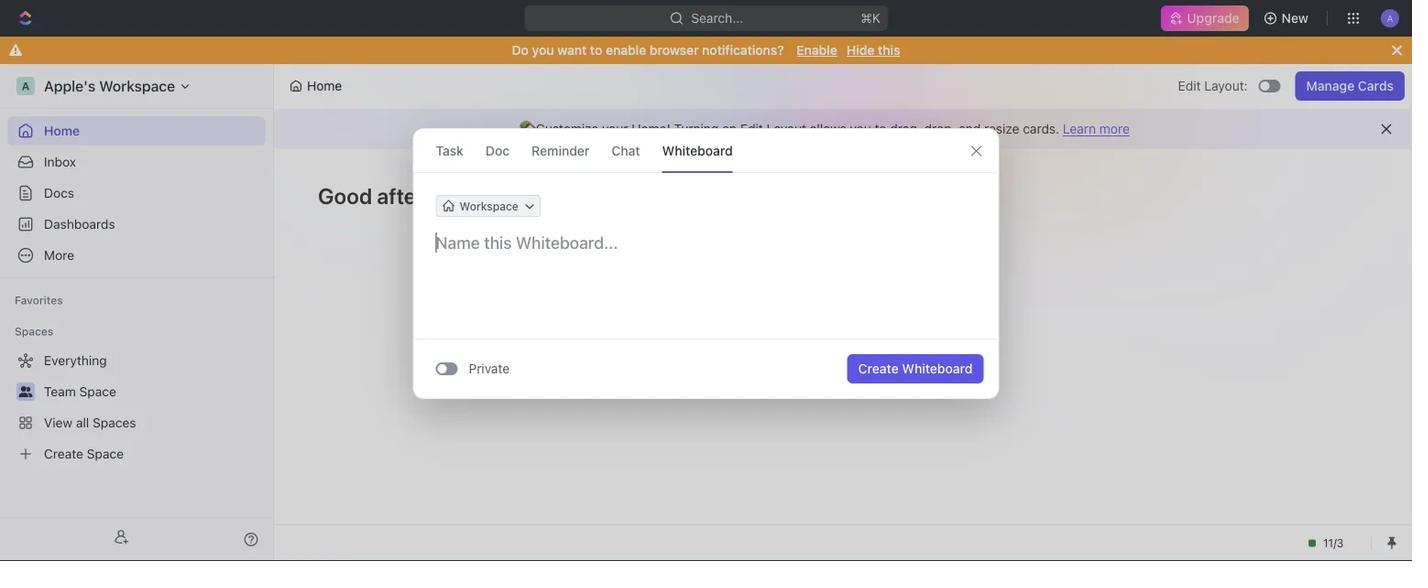 Task type: vqa. For each thing, say whether or not it's contained in the screenshot.
(shortcuts
no



Task type: locate. For each thing, give the bounding box(es) containing it.
whiteboard right the create
[[902, 362, 973, 377]]

1 vertical spatial home
[[44, 123, 80, 138]]

home link
[[7, 116, 266, 146]]

workspace
[[460, 200, 519, 213]]

to right want
[[590, 43, 602, 58]]

turning
[[674, 121, 719, 137]]

customize
[[536, 121, 599, 137]]

1 vertical spatial edit
[[741, 121, 763, 137]]

0 vertical spatial whiteboard
[[662, 143, 733, 158]]

whiteboard down turning
[[662, 143, 733, 158]]

apple
[[484, 183, 542, 209]]

1 horizontal spatial whiteboard
[[902, 362, 973, 377]]

you right "allows"
[[850, 121, 871, 137]]

new
[[1282, 11, 1309, 26]]

new button
[[1256, 4, 1320, 33]]

good afternoon, apple
[[318, 183, 542, 209]]

manage cards
[[1307, 78, 1394, 93]]

this
[[878, 43, 901, 58]]

dialog
[[413, 128, 1000, 400]]

to
[[590, 43, 602, 58], [875, 121, 887, 137]]

whiteboard inside button
[[902, 362, 973, 377]]

upgrade link
[[1162, 5, 1249, 31]]

hide
[[847, 43, 875, 58]]

sidebar navigation
[[0, 64, 274, 562]]

you right do
[[532, 43, 554, 58]]

enable
[[797, 43, 838, 58]]

0 vertical spatial home
[[307, 78, 342, 93]]

create
[[858, 362, 899, 377]]

1 vertical spatial to
[[875, 121, 887, 137]]

search...
[[691, 11, 743, 26]]

edit
[[1178, 78, 1201, 93], [741, 121, 763, 137]]

edit right on at the top of the page
[[741, 121, 763, 137]]

1 horizontal spatial home
[[307, 78, 342, 93]]

and
[[959, 121, 981, 137]]

1 horizontal spatial edit
[[1178, 78, 1201, 93]]

1 horizontal spatial you
[[850, 121, 871, 137]]

docs link
[[7, 179, 266, 208]]

to left drag, at the top
[[875, 121, 887, 137]]

alert
[[274, 109, 1412, 149]]

whiteboard
[[662, 143, 733, 158], [902, 362, 973, 377]]

cards
[[1358, 78, 1394, 93]]

create whiteboard button
[[847, 355, 984, 384]]

notifications?
[[702, 43, 784, 58]]

learn
[[1063, 121, 1096, 137]]

spaces
[[15, 325, 54, 338]]

1 vertical spatial whiteboard
[[902, 362, 973, 377]]

home
[[307, 78, 342, 93], [44, 123, 80, 138]]

dashboards link
[[7, 210, 266, 239]]

0 horizontal spatial edit
[[741, 121, 763, 137]]

0 horizontal spatial to
[[590, 43, 602, 58]]

tree
[[7, 346, 266, 469]]

do
[[512, 43, 529, 58]]

inbox link
[[7, 148, 266, 177]]

on
[[722, 121, 737, 137]]

0 horizontal spatial you
[[532, 43, 554, 58]]

cards.
[[1023, 121, 1060, 137]]

you
[[532, 43, 554, 58], [850, 121, 871, 137]]

chat
[[612, 143, 640, 158]]

want
[[557, 43, 587, 58]]

docs
[[44, 186, 74, 201]]

dialog containing task
[[413, 128, 1000, 400]]

learn more link
[[1063, 121, 1130, 137]]

edit inside alert
[[741, 121, 763, 137]]

edit left the layout:
[[1178, 78, 1201, 93]]

0 horizontal spatial home
[[44, 123, 80, 138]]

task
[[436, 143, 464, 158]]

manage
[[1307, 78, 1355, 93]]

0 vertical spatial edit
[[1178, 78, 1201, 93]]



Task type: describe. For each thing, give the bounding box(es) containing it.
0 horizontal spatial whiteboard
[[662, 143, 733, 158]]

🏡 customize your home! turning on edit layout allows you to drag, drop, and resize cards. learn more
[[520, 121, 1130, 137]]

layout
[[767, 121, 807, 137]]

doc button
[[486, 129, 510, 172]]

good
[[318, 183, 372, 209]]

chat button
[[612, 129, 640, 172]]

home!
[[632, 121, 671, 137]]

0 vertical spatial to
[[590, 43, 602, 58]]

0 vertical spatial you
[[532, 43, 554, 58]]

private
[[469, 362, 510, 377]]

drop,
[[925, 121, 956, 137]]

allows
[[810, 121, 847, 137]]

whiteboard button
[[662, 129, 733, 172]]

manage cards button
[[1296, 71, 1405, 101]]

more
[[1100, 121, 1130, 137]]

favorites button
[[7, 290, 70, 312]]

favorites
[[15, 294, 63, 307]]

dashboards
[[44, 217, 115, 232]]

doc
[[486, 143, 510, 158]]

reminder
[[532, 143, 590, 158]]

resize
[[985, 121, 1020, 137]]

your
[[602, 121, 628, 137]]

alert containing 🏡 customize your home! turning on edit layout allows you to drag, drop, and resize cards.
[[274, 109, 1412, 149]]

do you want to enable browser notifications? enable hide this
[[512, 43, 901, 58]]

Name this Whiteboard... field
[[414, 232, 999, 254]]

browser
[[650, 43, 699, 58]]

🏡
[[520, 121, 533, 137]]

home inside sidebar 'navigation'
[[44, 123, 80, 138]]

tree inside sidebar 'navigation'
[[7, 346, 266, 469]]

⌘k
[[861, 11, 881, 26]]

1 vertical spatial you
[[850, 121, 871, 137]]

afternoon,
[[377, 183, 479, 209]]

1 horizontal spatial to
[[875, 121, 887, 137]]

task button
[[436, 129, 464, 172]]

reminder button
[[532, 129, 590, 172]]

edit layout:
[[1178, 78, 1248, 93]]

enable
[[606, 43, 646, 58]]

drag,
[[890, 121, 921, 137]]

create whiteboard
[[858, 362, 973, 377]]

upgrade
[[1187, 11, 1240, 26]]

inbox
[[44, 154, 76, 170]]

workspace button
[[436, 195, 541, 217]]

layout:
[[1205, 78, 1248, 93]]

workspace button
[[436, 195, 541, 217]]



